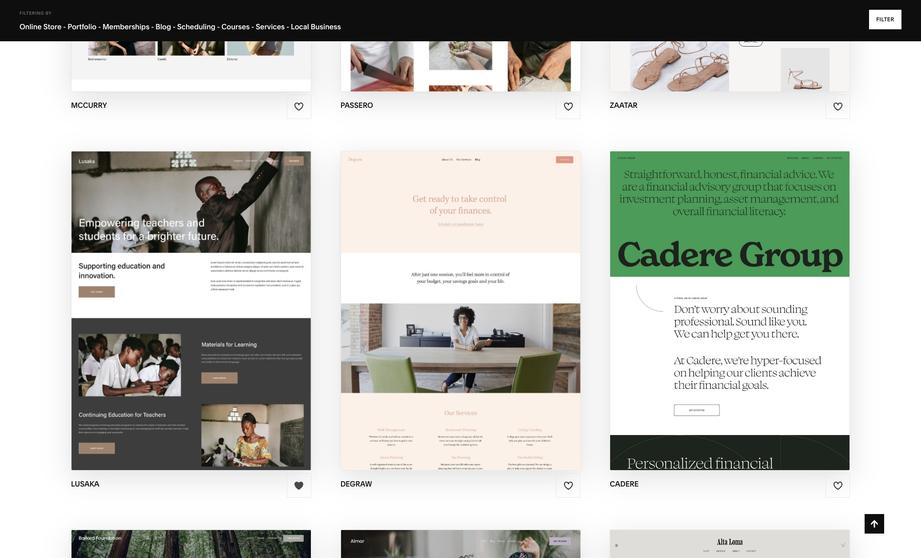Task type: vqa. For each thing, say whether or not it's contained in the screenshot.
consistent content from website to email
no



Task type: describe. For each thing, give the bounding box(es) containing it.
start with cadere button
[[681, 287, 780, 311]]

passero image
[[341, 0, 580, 91]]

2 vertical spatial cadere
[[610, 480, 639, 489]]

1 vertical spatial degraw
[[462, 311, 501, 321]]

5 - from the left
[[217, 22, 220, 31]]

lusaka image
[[72, 151, 311, 471]]

portfolio
[[68, 22, 96, 31]]

cadere image
[[611, 151, 850, 471]]

cadere inside button
[[735, 293, 770, 304]]

start with degraw
[[410, 293, 502, 304]]

filter
[[877, 16, 895, 23]]

online
[[20, 22, 42, 31]]

1 vertical spatial lusaka
[[71, 480, 99, 489]]

start with cadere
[[681, 293, 770, 304]]

memberships
[[103, 22, 150, 31]]

preview for preview degraw
[[421, 311, 460, 321]]

preview lusaka link
[[153, 304, 229, 328]]

7 - from the left
[[287, 22, 289, 31]]

preview for preview cadere
[[692, 311, 731, 321]]

by
[[46, 11, 52, 16]]

zaatar image
[[611, 0, 850, 91]]

start for preview degraw
[[410, 293, 437, 304]]

preview cadere link
[[692, 304, 769, 328]]

filter button
[[870, 10, 902, 29]]



Task type: locate. For each thing, give the bounding box(es) containing it.
start for preview cadere
[[681, 293, 708, 304]]

4 - from the left
[[173, 22, 176, 31]]

add zaatar to your favorites list image
[[833, 102, 843, 112]]

1 start from the left
[[410, 293, 437, 304]]

2 start from the left
[[681, 293, 708, 304]]

- right courses
[[251, 22, 254, 31]]

degraw inside button
[[463, 293, 502, 304]]

with for degraw
[[439, 293, 461, 304]]

back to top image
[[870, 519, 880, 529]]

2 - from the left
[[98, 22, 101, 31]]

1 preview from the left
[[153, 311, 192, 321]]

preview inside preview cadere link
[[692, 311, 731, 321]]

3 preview from the left
[[692, 311, 731, 321]]

courses
[[222, 22, 250, 31]]

0 vertical spatial cadere
[[735, 293, 770, 304]]

with up preview cadere
[[710, 293, 732, 304]]

start
[[410, 293, 437, 304], [681, 293, 708, 304]]

preview lusaka
[[153, 311, 229, 321]]

degraw image
[[341, 151, 580, 471]]

preview cadere
[[692, 311, 769, 321]]

add mccurry to your favorites list image
[[294, 102, 304, 112]]

- left blog
[[151, 22, 154, 31]]

- left courses
[[217, 22, 220, 31]]

add cadere to your favorites list image
[[833, 481, 843, 491]]

with for cadere
[[710, 293, 732, 304]]

0 horizontal spatial lusaka
[[71, 480, 99, 489]]

passero
[[341, 101, 373, 110]]

online store - portfolio - memberships - blog - scheduling - courses - services - local business
[[20, 22, 341, 31]]

1 with from the left
[[439, 293, 461, 304]]

1 horizontal spatial preview
[[421, 311, 460, 321]]

- left local at the left top
[[287, 22, 289, 31]]

filtering by
[[20, 11, 52, 16]]

preview inside preview degraw link
[[421, 311, 460, 321]]

preview degraw link
[[421, 304, 501, 328]]

0 horizontal spatial with
[[439, 293, 461, 304]]

start with degraw button
[[410, 287, 512, 311]]

filtering
[[20, 11, 44, 16]]

1 vertical spatial cadere
[[733, 311, 769, 321]]

preview for preview lusaka
[[153, 311, 192, 321]]

preview
[[153, 311, 192, 321], [421, 311, 460, 321], [692, 311, 731, 321]]

- right portfolio
[[98, 22, 101, 31]]

preview degraw
[[421, 311, 501, 321]]

store
[[43, 22, 62, 31]]

0 horizontal spatial start
[[410, 293, 437, 304]]

mccurry image
[[72, 0, 311, 91]]

altaloma image
[[611, 531, 850, 558]]

local
[[291, 22, 309, 31]]

2 with from the left
[[710, 293, 732, 304]]

1 horizontal spatial start
[[681, 293, 708, 304]]

remove lusaka from your favorites list image
[[294, 481, 304, 491]]

with
[[439, 293, 461, 304], [710, 293, 732, 304]]

6 - from the left
[[251, 22, 254, 31]]

add degraw to your favorites list image
[[564, 481, 573, 491]]

mccurry
[[71, 101, 107, 110]]

scheduling
[[177, 22, 216, 31]]

start up preview cadere
[[681, 293, 708, 304]]

3 - from the left
[[151, 22, 154, 31]]

almar image
[[341, 531, 580, 558]]

1 - from the left
[[63, 22, 66, 31]]

add passero to your favorites list image
[[564, 102, 573, 112]]

zaatar
[[610, 101, 638, 110]]

start up preview degraw
[[410, 293, 437, 304]]

2 vertical spatial degraw
[[341, 480, 372, 489]]

cadere
[[735, 293, 770, 304], [733, 311, 769, 321], [610, 480, 639, 489]]

- right store
[[63, 22, 66, 31]]

- right blog
[[173, 22, 176, 31]]

lusaka
[[194, 311, 229, 321], [71, 480, 99, 489]]

2 preview from the left
[[421, 311, 460, 321]]

with up preview degraw
[[439, 293, 461, 304]]

1 horizontal spatial lusaka
[[194, 311, 229, 321]]

2 horizontal spatial preview
[[692, 311, 731, 321]]

blog
[[156, 22, 171, 31]]

-
[[63, 22, 66, 31], [98, 22, 101, 31], [151, 22, 154, 31], [173, 22, 176, 31], [217, 22, 220, 31], [251, 22, 254, 31], [287, 22, 289, 31]]

1 horizontal spatial with
[[710, 293, 732, 304]]

business
[[311, 22, 341, 31]]

bailard image
[[72, 531, 311, 558]]

0 vertical spatial degraw
[[463, 293, 502, 304]]

preview inside preview lusaka link
[[153, 311, 192, 321]]

0 vertical spatial lusaka
[[194, 311, 229, 321]]

degraw
[[463, 293, 502, 304], [462, 311, 501, 321], [341, 480, 372, 489]]

services
[[256, 22, 285, 31]]

0 horizontal spatial preview
[[153, 311, 192, 321]]



